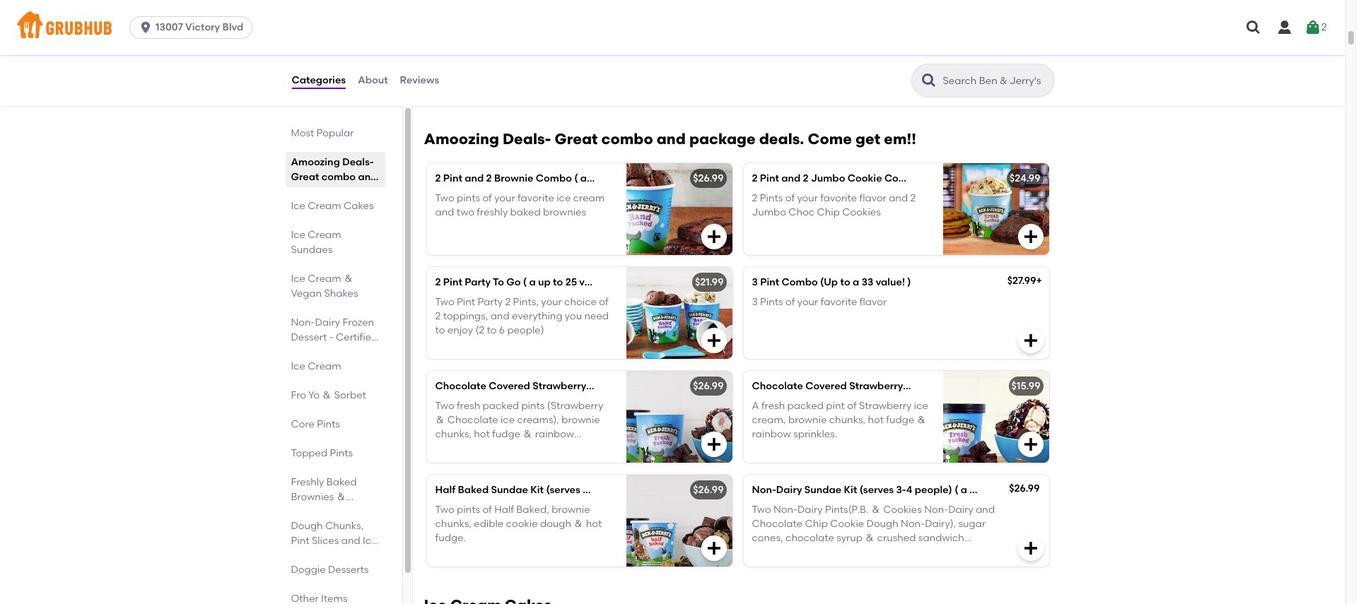 Task type: vqa. For each thing, say whether or not it's contained in the screenshot.
fudge within the A FRESH PACKED PINT OF STRAWBERRY ICE CREAM, BROWNIE CHUNKS, HOT FUDGE ＆ RAINBOW SPRINKLES.
yes



Task type: describe. For each thing, give the bounding box(es) containing it.
1 horizontal spatial em!!
[[884, 130, 916, 147]]

milk.
[[475, 67, 496, 79]]

people) for sprinkles.
[[1011, 380, 1048, 392]]

toppings,
[[443, 311, 488, 323]]

a right "go"
[[529, 276, 536, 288]]

$21.99
[[695, 276, 724, 288]]

strawberry for of
[[849, 380, 903, 392]]

dough
[[540, 518, 571, 530]]

party for to
[[465, 276, 491, 288]]

categories button
[[291, 55, 347, 106]]

people) for rainbow
[[697, 380, 734, 392]]

of for 2 pint and 2 jumbo cookie combo ( a up to 29 value! )
[[785, 192, 795, 204]]

3- for baked,
[[583, 484, 593, 496]]

25
[[565, 276, 577, 288]]

3 pint combo (up to a 33 value! )
[[752, 276, 911, 288]]

a fresh packed pint of strawberry ice cream, brownie chunks, hot fudge ＆ rainbow sprinkles.
[[752, 400, 928, 441]]

a left 29
[[929, 172, 936, 184]]

0 vertical spatial package
[[689, 130, 756, 147]]

reviews button
[[399, 55, 440, 106]]

pint inside freshly baked brownies ＆ jumbo cookies dough chunks, pint slices and ice cream sandwhiches
[[291, 535, 309, 547]]

chocolate up the a
[[752, 380, 803, 392]]

( left 29
[[923, 172, 927, 184]]

1 horizontal spatial great
[[555, 130, 598, 147]]

3- for ＆
[[896, 484, 906, 496]]

value
[[630, 172, 657, 184]]

ice inside the non-dairy frozen dessert - certified vegan ice cream
[[291, 361, 305, 373]]

1 vertical spatial combo
[[322, 171, 356, 183]]

up left 29
[[938, 172, 951, 184]]

fresh for a
[[762, 400, 785, 412]]

fro
[[291, 390, 306, 402]]

people) inside two pint party 2 pints, your choice of 2 toppings, and everything you need to enjoy (2 to 6 people)
[[507, 325, 544, 337]]

30
[[997, 484, 1009, 496]]

(up
[[820, 276, 838, 288]]

cream for sundaes
[[308, 229, 341, 241]]

0 horizontal spatial amoozing
[[291, 156, 340, 168]]

brownie inside "two fresh packed pints (strawberry ＆ chocolate ice creams), brownie chunks, hot fudge ＆ rainbow sprinkles."
[[562, 414, 600, 427]]

(strawberry
[[547, 400, 603, 412]]

two fresh packed pints (strawberry ＆ chocolate ice creams), brownie chunks, hot fudge ＆ rainbow sprinkles.
[[435, 400, 603, 455]]

pints(p.b.
[[825, 504, 869, 516]]

chocolate
[[786, 533, 834, 545]]

create your own vegan shake image
[[626, 9, 732, 101]]

$26.99 for chocolate covered strawberry sundae kit(serves 1-2 people)
[[693, 380, 724, 392]]

cones,
[[752, 533, 783, 545]]

brownie
[[494, 172, 533, 184]]

13007 victory blvd
[[156, 21, 243, 33]]

pint for two pint party 2 pints, your choice of 2 toppings, and everything you need to enjoy (2 to 6 people)
[[443, 276, 462, 288]]

cream inside freshly baked brownies ＆ jumbo cookies dough chunks, pint slices and ice cream sandwhiches
[[291, 550, 324, 562]]

cream for ＆
[[308, 273, 341, 285]]

4 for (strawberry
[[688, 380, 694, 392]]

favorite down 3 pint combo (up to a 33 value! ) on the right top
[[821, 296, 857, 308]]

0 horizontal spatial combo
[[536, 172, 572, 184]]

creams),
[[517, 414, 559, 427]]

half baked sundae kit (serves 3-4 people) image
[[626, 475, 732, 567]]

baked,
[[516, 504, 549, 516]]

pint inside two pint party 2 pints, your choice of 2 toppings, and everything you need to enjoy (2 to 6 people)
[[457, 296, 475, 308]]

ice for ice cream cakes
[[291, 200, 305, 212]]

pints inside "two fresh packed pints (strawberry ＆ chocolate ice creams), brownie chunks, hot fudge ＆ rainbow sprinkles."
[[521, 400, 545, 412]]

and up freshly in the top left of the page
[[465, 172, 484, 184]]

svg image for chocolate covered strawberry sundae kit(serves 1-2 people)
[[705, 436, 722, 453]]

sorbet
[[334, 390, 366, 402]]

2 pint and 2 brownie combo ( a up to 32 value ! ) image
[[626, 163, 732, 255]]

to left 29
[[953, 172, 963, 184]]

( up cream
[[574, 172, 578, 184]]

ice inside the a fresh packed pint of strawberry ice cream, brownie chunks, hot fudge ＆ rainbow sprinkles.
[[914, 400, 928, 412]]

a up sugar
[[961, 484, 967, 496]]

fudge inside the a fresh packed pint of strawberry ice cream, brownie chunks, hot fudge ＆ rainbow sprinkles.
[[886, 414, 914, 427]]

1 vertical spatial deals-
[[342, 156, 374, 168]]

a
[[752, 400, 759, 412]]

dairy),
[[925, 518, 956, 530]]

choose one or two non dairy certified vegan flavors mixed with almond milk. topped with non dairy whip cream. button
[[427, 9, 732, 101]]

and up cakes
[[358, 171, 377, 183]]

chunks, inside "two fresh packed pints (strawberry ＆ chocolate ice creams), brownie chunks, hot fudge ＆ rainbow sprinkles."
[[435, 429, 472, 441]]

cream
[[573, 192, 605, 204]]

chunks, inside the two pints of half baked, brownie chunks, edible cookie dough ＆ hot fudge.
[[435, 518, 472, 530]]

cookie inside two non-dairy pints(p.b. ＆ cookies non-dairy and chocolate chip cookie dough non-dairy), sugar cones, chocolate syrup ＆ crushed sandwich cookies.
[[830, 518, 864, 530]]

to left the 25
[[553, 276, 563, 288]]

2 pint and 2 brownie combo ( a up to 32 value ! )
[[435, 172, 668, 184]]

of for 2 pint and 2 brownie combo ( a up to 32 value ! )
[[483, 192, 492, 204]]

and up !
[[657, 130, 686, 147]]

cream,
[[752, 414, 786, 427]]

a up cream
[[580, 172, 587, 184]]

chocolate covered strawberry sundae kit(serves 1-2 people) image
[[943, 371, 1049, 463]]

about
[[358, 74, 388, 86]]

13007 victory blvd button
[[129, 16, 258, 39]]

packed for cream,
[[787, 400, 824, 412]]

one
[[475, 38, 493, 50]]

vegan
[[477, 52, 507, 64]]

1-
[[995, 380, 1003, 392]]

3 for 3 pints of your favorite flavor
[[752, 296, 758, 308]]

1 horizontal spatial come
[[808, 130, 852, 147]]

vegan inside the non-dairy frozen dessert - certified vegan ice cream
[[291, 346, 322, 359]]

chunks, inside the a fresh packed pint of strawberry ice cream, brownie chunks, hot fudge ＆ rainbow sprinkles.
[[829, 414, 866, 427]]

blvd
[[222, 21, 243, 33]]

slices
[[312, 535, 339, 547]]

brownies
[[291, 491, 334, 503]]

flavor for combo
[[860, 192, 887, 204]]

dough inside two non-dairy pints(p.b. ＆ cookies non-dairy and chocolate chip cookie dough non-dairy), sugar cones, chocolate syrup ＆ crushed sandwich cookies.
[[867, 518, 899, 530]]

two non-dairy pints(p.b. ＆ cookies non-dairy and chocolate chip cookie dough non-dairy), sugar cones, chocolate syrup ＆ crushed sandwich cookies.
[[752, 504, 995, 559]]

a left 33
[[853, 276, 859, 288]]

ice cream ＆ vegan shakes
[[291, 273, 358, 300]]

brownies
[[543, 207, 586, 219]]

pints for and
[[457, 192, 480, 204]]

1 vertical spatial topped
[[291, 448, 328, 460]]

party for 2
[[478, 296, 503, 308]]

chocolate covered strawberry sundae kit(serves 3-4 people)
[[435, 380, 734, 392]]

cookies for ice
[[328, 506, 366, 518]]

2 inside button
[[1322, 21, 1327, 33]]

and up choc on the right of page
[[782, 172, 801, 184]]

edible
[[474, 518, 504, 530]]

non-dairy sundae kit (serves 3-4 people) ( a up to  30 value)
[[752, 484, 1042, 496]]

ice inside two pints of your favorite ice cream and two freshly baked brownies
[[557, 192, 571, 204]]

up up cream
[[589, 172, 602, 184]]

about button
[[357, 55, 389, 106]]

pint
[[826, 400, 845, 412]]

two inside two pints of your favorite ice cream and two freshly baked brownies
[[457, 207, 474, 219]]

＆ inside the a fresh packed pint of strawberry ice cream, brownie chunks, hot fudge ＆ rainbow sprinkles.
[[917, 414, 927, 427]]

baked for sundae
[[458, 484, 489, 496]]

$27.99 +
[[1007, 275, 1042, 287]]

fro yo ＆ sorbet
[[291, 390, 366, 402]]

pint for two pints of your favorite ice cream and two freshly baked brownies
[[443, 172, 462, 184]]

svg image for 3 pint combo (up to a 33 value! )
[[705, 332, 722, 349]]

29
[[965, 172, 977, 184]]

1 horizontal spatial amoozing
[[424, 130, 499, 147]]

and inside 2 pints of your favorite flavor and 2 jumbo choc chip cookies
[[889, 192, 908, 204]]

sandwich
[[918, 533, 964, 545]]

$24.99
[[1010, 172, 1041, 184]]

vegan inside 'ice cream ＆ vegan shakes'
[[291, 288, 322, 300]]

to left 30 in the bottom right of the page
[[985, 484, 995, 496]]

dessert
[[291, 332, 327, 344]]

!
[[659, 172, 662, 184]]

(serves for brownie
[[546, 484, 580, 496]]

ice inside "two fresh packed pints (strawberry ＆ chocolate ice creams), brownie chunks, hot fudge ＆ rainbow sprinkles."
[[501, 414, 515, 427]]

＆ inside the two pints of half baked, brownie chunks, edible cookie dough ＆ hot fudge.
[[574, 518, 584, 530]]

your for two
[[494, 192, 515, 204]]

sundaes
[[291, 244, 333, 256]]

4 for ＆
[[906, 484, 913, 496]]

two pint party 2 pints, your choice of 2 toppings, and everything you need to enjoy (2 to 6 people)
[[435, 296, 609, 337]]

yo
[[308, 390, 320, 402]]

chocolate down enjoy
[[435, 380, 486, 392]]

and inside two pint party 2 pints, your choice of 2 toppings, and everything you need to enjoy (2 to 6 people)
[[490, 311, 510, 323]]

freshly
[[291, 477, 324, 489]]

doggie desserts
[[291, 564, 369, 576]]

kit(serves for 1-
[[945, 380, 993, 392]]

1 horizontal spatial deals-
[[503, 130, 551, 147]]

cakes
[[344, 200, 374, 212]]

0 horizontal spatial get
[[323, 201, 339, 213]]

desserts
[[328, 564, 369, 576]]

ice cream cakes
[[291, 200, 374, 212]]

of inside two pint party 2 pints, your choice of 2 toppings, and everything you need to enjoy (2 to 6 people)
[[599, 296, 609, 308]]

core pints
[[291, 419, 340, 431]]

0 horizontal spatial great
[[291, 171, 319, 183]]

freshly baked brownies ＆ jumbo cookies dough chunks, pint slices and ice cream sandwhiches
[[291, 477, 377, 577]]

choose one or two non dairy certified vegan flavors mixed with almond milk. topped with non dairy whip cream.
[[435, 38, 605, 93]]

svg image inside the 2 button
[[1305, 19, 1322, 36]]

33
[[862, 276, 874, 288]]

pints for topped
[[330, 448, 353, 460]]

to
[[493, 276, 504, 288]]

ice for ice cream ＆ vegan shakes
[[291, 273, 305, 285]]

chocolate covered strawberry sundae kit(serves 1-2 people)
[[752, 380, 1048, 392]]

syrup
[[837, 533, 863, 545]]

cream for cakes
[[308, 200, 341, 212]]

two for two pint party 2 pints, your choice of 2 toppings, and everything you need to enjoy (2 to 6 people)
[[435, 296, 454, 308]]

$27.99
[[1007, 275, 1036, 287]]

1 horizontal spatial combo
[[782, 276, 818, 288]]

sprinkles. inside the a fresh packed pint of strawberry ice cream, brownie chunks, hot fudge ＆ rainbow sprinkles.
[[793, 429, 837, 441]]

certified
[[435, 52, 475, 64]]

＆ inside freshly baked brownies ＆ jumbo cookies dough chunks, pint slices and ice cream sandwhiches
[[336, 491, 346, 503]]

choose
[[435, 38, 472, 50]]

1 horizontal spatial )
[[908, 276, 911, 288]]

choc
[[789, 207, 815, 219]]

fudge.
[[435, 533, 466, 545]]

and inside two non-dairy pints(p.b. ＆ cookies non-dairy and chocolate chip cookie dough non-dairy), sugar cones, chocolate syrup ＆ crushed sandwich cookies.
[[976, 504, 995, 516]]

two pints of your favorite ice cream and two freshly baked brownies
[[435, 192, 605, 219]]

1 horizontal spatial value)
[[1011, 484, 1042, 496]]

hot for chocolate covered strawberry sundae kit(serves 3-4 people)
[[474, 429, 490, 441]]

of inside the a fresh packed pint of strawberry ice cream, brownie chunks, hot fudge ＆ rainbow sprinkles.
[[847, 400, 857, 412]]

covered for pint
[[806, 380, 847, 392]]

shakes
[[324, 288, 358, 300]]

covered for pints
[[489, 380, 530, 392]]

to left enjoy
[[435, 325, 445, 337]]

pints for 2
[[760, 192, 783, 204]]

kit(serves for 3-
[[628, 380, 676, 392]]

everything
[[512, 311, 563, 323]]

reviews
[[400, 74, 439, 86]]

enjoy
[[447, 325, 473, 337]]

2 pint and 2 jumbo cookie combo ( a up to 29 value! ) image
[[943, 163, 1049, 255]]

flavors
[[510, 52, 541, 64]]

13007
[[156, 21, 183, 33]]

or
[[495, 38, 505, 50]]



Task type: locate. For each thing, give the bounding box(es) containing it.
0 horizontal spatial )
[[664, 172, 668, 184]]

em!! up 2 pint and 2 jumbo cookie combo ( a up to 29 value! )
[[884, 130, 916, 147]]

cream inside the non-dairy frozen dessert - certified vegan ice cream
[[308, 361, 341, 373]]

0 vertical spatial great
[[555, 130, 598, 147]]

chip inside two non-dairy pints(p.b. ＆ cookies non-dairy and chocolate chip cookie dough non-dairy), sugar cones, chocolate syrup ＆ crushed sandwich cookies.
[[805, 518, 828, 530]]

cream
[[308, 200, 341, 212], [308, 229, 341, 241], [308, 273, 341, 285], [308, 361, 341, 373], [291, 550, 324, 562]]

topped inside the choose one or two non dairy certified vegan flavors mixed with almond milk. topped with non dairy whip cream.
[[499, 67, 535, 79]]

cookies for cookie
[[883, 504, 922, 516]]

) for 2 pint and 2 jumbo cookie combo ( a up to 29 value! )
[[1011, 172, 1014, 184]]

two inside the two pints of half baked, brownie chunks, edible cookie dough ＆ hot fudge.
[[435, 504, 454, 516]]

1 horizontal spatial cookies
[[842, 207, 881, 219]]

3 for 3 pint combo (up to a 33 value! )
[[752, 276, 758, 288]]

two inside two non-dairy pints(p.b. ＆ cookies non-dairy and chocolate chip cookie dough non-dairy), sugar cones, chocolate syrup ＆ crushed sandwich cookies.
[[752, 504, 771, 516]]

1 kit from the left
[[531, 484, 544, 496]]

cream up shakes
[[308, 273, 341, 285]]

1 vertical spatial amoozing deals- great combo and package deals. come get em!!
[[291, 156, 377, 213]]

-
[[329, 332, 334, 344]]

strawberry
[[533, 380, 586, 392], [849, 380, 903, 392], [859, 400, 912, 412]]

rainbow down creams),
[[535, 429, 574, 441]]

packed inside the a fresh packed pint of strawberry ice cream, brownie chunks, hot fudge ＆ rainbow sprinkles.
[[787, 400, 824, 412]]

1 3 from the top
[[752, 276, 758, 288]]

main navigation navigation
[[0, 0, 1346, 55]]

0 horizontal spatial kit(serves
[[628, 380, 676, 392]]

crushed
[[877, 533, 916, 545]]

fresh for two
[[457, 400, 480, 412]]

0 vertical spatial come
[[808, 130, 852, 147]]

2 horizontal spatial cookies
[[883, 504, 922, 516]]

vegan
[[291, 288, 322, 300], [291, 346, 322, 359]]

two for two pints of half baked, brownie chunks, edible cookie dough ＆ hot fudge.
[[435, 504, 454, 516]]

and
[[657, 130, 686, 147], [358, 171, 377, 183], [465, 172, 484, 184], [782, 172, 801, 184], [889, 192, 908, 204], [435, 207, 454, 219], [490, 311, 510, 323], [976, 504, 995, 516], [341, 535, 360, 547]]

0 vertical spatial two
[[507, 38, 525, 50]]

ice inside ice cream sundaes
[[291, 229, 305, 241]]

32
[[617, 172, 628, 184]]

0 horizontal spatial half
[[435, 484, 455, 496]]

0 vertical spatial jumbo
[[811, 172, 845, 184]]

1 vertical spatial cookie
[[830, 518, 864, 530]]

4 for baked,
[[593, 484, 599, 496]]

dairy inside the non-dairy frozen dessert - certified vegan ice cream
[[315, 317, 340, 329]]

sugar
[[958, 518, 986, 530]]

non-
[[291, 317, 315, 329], [752, 484, 776, 496], [774, 504, 798, 516], [924, 504, 948, 516], [901, 518, 925, 530]]

two for two fresh packed pints (strawberry ＆ chocolate ice creams), brownie chunks, hot fudge ＆ rainbow sprinkles.
[[435, 400, 454, 412]]

half inside the two pints of half baked, brownie chunks, edible cookie dough ＆ hot fudge.
[[494, 504, 514, 516]]

em!!
[[884, 130, 916, 147], [341, 201, 362, 213]]

cookies inside 2 pints of your favorite flavor and 2 jumbo choc chip cookies
[[842, 207, 881, 219]]

1 packed from the left
[[483, 400, 519, 412]]

ice down chunks,
[[363, 535, 377, 547]]

of
[[483, 192, 492, 204], [785, 192, 795, 204], [599, 296, 609, 308], [786, 296, 795, 308], [847, 400, 857, 412], [483, 504, 492, 516]]

topped
[[499, 67, 535, 79], [291, 448, 328, 460]]

come
[[808, 130, 852, 147], [291, 201, 320, 213]]

2 pint party to go ( a up to 25 value) image
[[626, 267, 732, 359]]

2 flavor from the top
[[860, 296, 887, 308]]

ice down chocolate covered strawberry sundae kit(serves 1-2 people)
[[914, 400, 928, 412]]

combo up "brownies"
[[536, 172, 572, 184]]

packed up creams),
[[483, 400, 519, 412]]

1 horizontal spatial dough
[[867, 518, 899, 530]]

cookie down pints(p.b.
[[830, 518, 864, 530]]

two inside the choose one or two non dairy certified vegan flavors mixed with almond milk. topped with non dairy whip cream.
[[507, 38, 525, 50]]

1 vertical spatial jumbo
[[752, 207, 786, 219]]

0 horizontal spatial hot
[[474, 429, 490, 441]]

1 vertical spatial ice
[[914, 400, 928, 412]]

dough inside freshly baked brownies ＆ jumbo cookies dough chunks, pint slices and ice cream sandwhiches
[[291, 520, 323, 532]]

2 3 from the top
[[752, 296, 758, 308]]

0 horizontal spatial value!
[[876, 276, 905, 288]]

＆ inside 'ice cream ＆ vegan shakes'
[[344, 273, 354, 285]]

0 vertical spatial flavor
[[860, 192, 887, 204]]

two for two non-dairy pints(p.b. ＆ cookies non-dairy and chocolate chip cookie dough non-dairy), sugar cones, chocolate syrup ＆ crushed sandwich cookies.
[[752, 504, 771, 516]]

rainbow
[[535, 429, 574, 441], [752, 429, 791, 441]]

1 vertical spatial come
[[291, 201, 320, 213]]

1 flavor from the top
[[860, 192, 887, 204]]

)
[[664, 172, 668, 184], [1011, 172, 1014, 184], [908, 276, 911, 288]]

ice
[[291, 200, 305, 212], [291, 229, 305, 241], [291, 273, 305, 285], [291, 361, 305, 373], [363, 535, 377, 547]]

1 horizontal spatial jumbo
[[752, 207, 786, 219]]

your up freshly in the top left of the page
[[494, 192, 515, 204]]

0 vertical spatial cookie
[[848, 172, 882, 184]]

fresh inside the a fresh packed pint of strawberry ice cream, brownie chunks, hot fudge ＆ rainbow sprinkles.
[[762, 400, 785, 412]]

1 kit(serves from the left
[[628, 380, 676, 392]]

amoozing deals- great combo and package deals. come get em!! down popular
[[291, 156, 377, 213]]

0 horizontal spatial two
[[457, 207, 474, 219]]

fudge down creams),
[[492, 429, 520, 441]]

strawberry up (strawberry
[[533, 380, 586, 392]]

two left freshly in the top left of the page
[[457, 207, 474, 219]]

jumbo for 2 pint and 2 jumbo cookie combo ( a up to 29 value! )
[[811, 172, 845, 184]]

cream.
[[460, 81, 494, 93]]

up left 30 in the bottom right of the page
[[970, 484, 982, 496]]

baked inside freshly baked brownies ＆ jumbo cookies dough chunks, pint slices and ice cream sandwhiches
[[327, 477, 357, 489]]

1 vertical spatial deals.
[[337, 186, 366, 198]]

1 fresh from the left
[[457, 400, 480, 412]]

svg image for non-dairy sundae kit (serves 3-4 people) ( a up to  30 value)
[[705, 540, 722, 557]]

0 vertical spatial chip
[[817, 207, 840, 219]]

chip inside 2 pints of your favorite flavor and 2 jumbo choc chip cookies
[[817, 207, 840, 219]]

frozen
[[343, 317, 374, 329]]

$15.99
[[1012, 380, 1041, 392]]

amoozing down whip
[[424, 130, 499, 147]]

favorite inside 2 pints of your favorite flavor and 2 jumbo choc chip cookies
[[821, 192, 857, 204]]

0 vertical spatial value)
[[579, 276, 609, 288]]

0 vertical spatial combo
[[601, 130, 653, 147]]

1 rainbow from the left
[[535, 429, 574, 441]]

cookies up chunks,
[[328, 506, 366, 518]]

ice inside 'ice cream ＆ vegan shakes'
[[291, 273, 305, 285]]

1 vertical spatial 3
[[752, 296, 758, 308]]

your up everything
[[541, 296, 562, 308]]

half up fudge.
[[435, 484, 455, 496]]

half
[[435, 484, 455, 496], [494, 504, 514, 516]]

with
[[576, 52, 596, 64], [538, 67, 558, 79]]

0 horizontal spatial packed
[[483, 400, 519, 412]]

flavor for 33
[[860, 296, 887, 308]]

topped pints
[[291, 448, 353, 460]]

flavor inside 2 pints of your favorite flavor and 2 jumbo choc chip cookies
[[860, 192, 887, 204]]

value! right 29
[[979, 172, 1008, 184]]

search icon image
[[920, 72, 937, 89]]

fudge inside "two fresh packed pints (strawberry ＆ chocolate ice creams), brownie chunks, hot fudge ＆ rainbow sprinkles."
[[492, 429, 520, 441]]

0 vertical spatial pints
[[457, 192, 480, 204]]

3
[[752, 276, 758, 288], [752, 296, 758, 308]]

of inside the two pints of half baked, brownie chunks, edible cookie dough ＆ hot fudge.
[[483, 504, 492, 516]]

0 vertical spatial with
[[576, 52, 596, 64]]

pint for 2 pints of your favorite flavor and 2 jumbo choc chip cookies
[[760, 172, 779, 184]]

chocolate covered strawberry sundae kit(serves 3-4 people) image
[[626, 371, 732, 463]]

0 vertical spatial dairy
[[548, 38, 572, 50]]

1 horizontal spatial get
[[856, 130, 880, 147]]

2 rainbow from the left
[[752, 429, 791, 441]]

to right (up
[[840, 276, 850, 288]]

chip for pints(p.b.
[[805, 518, 828, 530]]

0 vertical spatial non
[[527, 38, 546, 50]]

deals- down popular
[[342, 156, 374, 168]]

1 (serves from the left
[[546, 484, 580, 496]]

of for 3 pint combo (up to a 33 value! )
[[786, 296, 795, 308]]

cookies down 2 pint and 2 jumbo cookie combo ( a up to 29 value! )
[[842, 207, 881, 219]]

$26.99 for 2 pint and 2 jumbo cookie combo ( a up to 29 value! )
[[693, 172, 724, 184]]

1 horizontal spatial rainbow
[[752, 429, 791, 441]]

hot inside the two pints of half baked, brownie chunks, edible cookie dough ＆ hot fudge.
[[586, 518, 602, 530]]

flavor down 33
[[860, 296, 887, 308]]

brownie down (strawberry
[[562, 414, 600, 427]]

pints
[[760, 192, 783, 204], [760, 296, 783, 308], [317, 419, 340, 431], [330, 448, 353, 460]]

great up 2 pint and 2 brownie combo ( a up to 32 value ! )
[[555, 130, 598, 147]]

jumbo for freshly baked brownies ＆ jumbo cookies dough chunks, pint slices and ice cream sandwhiches
[[291, 506, 325, 518]]

rainbow down cream,
[[752, 429, 791, 441]]

2 vertical spatial ice
[[501, 414, 515, 427]]

of right pint
[[847, 400, 857, 412]]

come up 2 pint and 2 jumbo cookie combo ( a up to 29 value! )
[[808, 130, 852, 147]]

Search Ben & Jerry's search field
[[942, 74, 1050, 88]]

1 vertical spatial chip
[[805, 518, 828, 530]]

strawberry down chocolate covered strawberry sundae kit(serves 1-2 people)
[[859, 400, 912, 412]]

cream left cakes
[[308, 200, 341, 212]]

( right "go"
[[523, 276, 527, 288]]

your inside two pints of your favorite ice cream and two freshly baked brownies
[[494, 192, 515, 204]]

1 horizontal spatial half
[[494, 504, 514, 516]]

favorite inside two pints of your favorite ice cream and two freshly baked brownies
[[518, 192, 554, 204]]

2 fresh from the left
[[762, 400, 785, 412]]

ice up sundaes at the top of the page
[[291, 229, 305, 241]]

with right mixed
[[576, 52, 596, 64]]

1 horizontal spatial dairy
[[581, 67, 605, 79]]

cookie
[[848, 172, 882, 184], [830, 518, 864, 530]]

pint
[[443, 172, 462, 184], [760, 172, 779, 184], [443, 276, 462, 288], [760, 276, 779, 288], [457, 296, 475, 308], [291, 535, 309, 547]]

combo
[[536, 172, 572, 184], [885, 172, 921, 184], [782, 276, 818, 288]]

6
[[499, 325, 505, 337]]

brownie inside the two pints of half baked, brownie chunks, edible cookie dough ＆ hot fudge.
[[552, 504, 590, 516]]

baked
[[510, 207, 541, 219]]

cookies down non-dairy sundae kit (serves 3-4 people) ( a up to  30 value) at bottom right
[[883, 504, 922, 516]]

1 vertical spatial chunks,
[[435, 429, 472, 441]]

2
[[1322, 21, 1327, 33], [435, 172, 441, 184], [486, 172, 492, 184], [752, 172, 758, 184], [803, 172, 809, 184], [752, 192, 758, 204], [910, 192, 916, 204], [435, 276, 441, 288], [505, 296, 511, 308], [435, 311, 441, 323], [1003, 380, 1009, 392]]

value) right 30 in the bottom right of the page
[[1011, 484, 1042, 496]]

need
[[584, 311, 609, 323]]

value) right the 25
[[579, 276, 609, 288]]

covered up pint
[[806, 380, 847, 392]]

of inside two pints of your favorite ice cream and two freshly baked brownies
[[483, 192, 492, 204]]

sandwhiches
[[291, 565, 355, 577]]

and down 2 pint and 2 jumbo cookie combo ( a up to 29 value! )
[[889, 192, 908, 204]]

3- for (strawberry
[[678, 380, 688, 392]]

favorite
[[518, 192, 554, 204], [821, 192, 857, 204], [821, 296, 857, 308]]

2 horizontal spatial ice
[[914, 400, 928, 412]]

(serves
[[546, 484, 580, 496], [860, 484, 894, 496]]

0 vertical spatial 3
[[752, 276, 758, 288]]

2 kit(serves from the left
[[945, 380, 993, 392]]

0 horizontal spatial amoozing deals- great combo and package deals. come get em!!
[[291, 156, 377, 213]]

cream inside ice cream sundaes
[[308, 229, 341, 241]]

cookie up 2 pints of your favorite flavor and 2 jumbo choc chip cookies
[[848, 172, 882, 184]]

and up 6
[[490, 311, 510, 323]]

pints for core
[[317, 419, 340, 431]]

your for 3
[[797, 296, 818, 308]]

0 horizontal spatial baked
[[327, 477, 357, 489]]

$26.99 for non-dairy sundae kit (serves 3-4 people) ( a up to  30 value)
[[693, 484, 724, 496]]

combo
[[601, 130, 653, 147], [322, 171, 356, 183]]

of for half baked sundae kit (serves 3-4 people)
[[483, 504, 492, 516]]

0 vertical spatial fudge
[[886, 414, 914, 427]]

your inside 2 pints of your favorite flavor and 2 jumbo choc chip cookies
[[797, 192, 818, 204]]

0 horizontal spatial 3-
[[583, 484, 593, 496]]

1 horizontal spatial fresh
[[762, 400, 785, 412]]

most
[[291, 127, 314, 139]]

chip up chocolate
[[805, 518, 828, 530]]

with down mixed
[[538, 67, 558, 79]]

party inside two pint party 2 pints, your choice of 2 toppings, and everything you need to enjoy (2 to 6 people)
[[478, 296, 503, 308]]

packed for ice
[[483, 400, 519, 412]]

( up dairy),
[[955, 484, 958, 496]]

1 covered from the left
[[489, 380, 530, 392]]

ice up "brownies"
[[557, 192, 571, 204]]

to left the 32 on the left of page
[[604, 172, 614, 184]]

your up choc on the right of page
[[797, 192, 818, 204]]

1 horizontal spatial package
[[689, 130, 756, 147]]

svg image
[[1245, 19, 1262, 36], [1276, 19, 1293, 36], [139, 21, 153, 35], [705, 228, 722, 245], [1022, 228, 1039, 245], [1022, 436, 1039, 453], [1022, 540, 1039, 557]]

0 horizontal spatial covered
[[489, 380, 530, 392]]

chip right choc on the right of page
[[817, 207, 840, 219]]

jumbo inside 2 pints of your favorite flavor and 2 jumbo choc chip cookies
[[752, 207, 786, 219]]

brownie down pint
[[788, 414, 827, 427]]

packed left pint
[[787, 400, 824, 412]]

0 horizontal spatial non
[[527, 38, 546, 50]]

1 vertical spatial package
[[291, 186, 334, 198]]

1 horizontal spatial 4
[[688, 380, 694, 392]]

up
[[589, 172, 602, 184], [938, 172, 951, 184], [538, 276, 551, 288], [970, 484, 982, 496]]

chip
[[817, 207, 840, 219], [805, 518, 828, 530]]

up left the 25
[[538, 276, 551, 288]]

baked up edible
[[458, 484, 489, 496]]

whip
[[435, 81, 458, 93]]

1 vertical spatial value!
[[876, 276, 905, 288]]

) for 2 pint and 2 brownie combo ( a up to 32 value ! )
[[664, 172, 668, 184]]

sprinkles.
[[793, 429, 837, 441], [435, 443, 479, 455]]

and down chunks,
[[341, 535, 360, 547]]

cream up sundaes at the top of the page
[[308, 229, 341, 241]]

ice up fro
[[291, 361, 305, 373]]

combo up ice cream cakes
[[322, 171, 356, 183]]

certified
[[336, 332, 378, 344]]

your down 3 pint combo (up to a 33 value! ) on the right top
[[797, 296, 818, 308]]

0 vertical spatial em!!
[[884, 130, 916, 147]]

get up 2 pint and 2 jumbo cookie combo ( a up to 29 value! )
[[856, 130, 880, 147]]

0 vertical spatial half
[[435, 484, 455, 496]]

fresh inside "two fresh packed pints (strawberry ＆ chocolate ice creams), brownie chunks, hot fudge ＆ rainbow sprinkles."
[[457, 400, 480, 412]]

half up edible
[[494, 504, 514, 516]]

of up need
[[599, 296, 609, 308]]

value!
[[979, 172, 1008, 184], [876, 276, 905, 288]]

chocolate inside "two fresh packed pints (strawberry ＆ chocolate ice creams), brownie chunks, hot fudge ＆ rainbow sprinkles."
[[448, 414, 498, 427]]

of up freshly in the top left of the page
[[483, 192, 492, 204]]

victory
[[185, 21, 220, 33]]

2 vegan from the top
[[291, 346, 322, 359]]

almond
[[435, 67, 473, 79]]

2 (serves from the left
[[860, 484, 894, 496]]

cookies inside two non-dairy pints(p.b. ＆ cookies non-dairy and chocolate chip cookie dough non-dairy), sugar cones, chocolate syrup ＆ crushed sandwich cookies.
[[883, 504, 922, 516]]

0 horizontal spatial with
[[538, 67, 558, 79]]

ice cream sundaes
[[291, 229, 341, 256]]

1 vertical spatial two
[[457, 207, 474, 219]]

amoozing
[[424, 130, 499, 147], [291, 156, 340, 168]]

popular
[[316, 127, 354, 139]]

1 vertical spatial non
[[560, 67, 578, 79]]

+
[[1036, 275, 1042, 287]]

dough
[[867, 518, 899, 530], [291, 520, 323, 532]]

1 vegan from the top
[[291, 288, 322, 300]]

go
[[506, 276, 521, 288]]

deals.
[[759, 130, 804, 147], [337, 186, 366, 198]]

ice up ice cream sundaes on the top
[[291, 200, 305, 212]]

kit up pints(p.b.
[[844, 484, 857, 496]]

a
[[580, 172, 587, 184], [929, 172, 936, 184], [529, 276, 536, 288], [853, 276, 859, 288], [961, 484, 967, 496]]

1 vertical spatial hot
[[474, 429, 490, 441]]

dairy
[[548, 38, 572, 50], [581, 67, 605, 79]]

and up sugar
[[976, 504, 995, 516]]

pints up creams),
[[521, 400, 545, 412]]

2 packed from the left
[[787, 400, 824, 412]]

strawberry inside the a fresh packed pint of strawberry ice cream, brownie chunks, hot fudge ＆ rainbow sprinkles.
[[859, 400, 912, 412]]

topped up freshly
[[291, 448, 328, 460]]

2 pint party to go ( a up to 25 value)
[[435, 276, 609, 288]]

pints for 3
[[760, 296, 783, 308]]

your for 2
[[797, 192, 818, 204]]

jumbo inside freshly baked brownies ＆ jumbo cookies dough chunks, pint slices and ice cream sandwhiches
[[291, 506, 325, 518]]

cream up fro yo ＆ sorbet
[[308, 361, 341, 373]]

hot for half baked sundae kit (serves 3-4 people)
[[586, 518, 602, 530]]

0 vertical spatial topped
[[499, 67, 535, 79]]

cookie
[[506, 518, 538, 530]]

＆
[[344, 273, 354, 285], [322, 390, 332, 402], [435, 414, 445, 427], [917, 414, 927, 427], [523, 429, 533, 441], [336, 491, 346, 503], [871, 504, 881, 516], [574, 518, 584, 530], [865, 533, 875, 545]]

vegan left shakes
[[291, 288, 322, 300]]

kit for baked,
[[531, 484, 544, 496]]

1 horizontal spatial amoozing deals- great combo and package deals. come get em!!
[[424, 130, 916, 147]]

favorite for baked
[[518, 192, 554, 204]]

1 vertical spatial em!!
[[341, 201, 362, 213]]

people) for dairy),
[[915, 484, 952, 496]]

svg image inside 13007 victory blvd button
[[139, 21, 153, 35]]

2 covered from the left
[[806, 380, 847, 392]]

two
[[435, 192, 454, 204], [435, 296, 454, 308], [435, 400, 454, 412], [435, 504, 454, 516], [752, 504, 771, 516]]

combo up 3 pints of your favorite flavor at the right
[[782, 276, 818, 288]]

ice for ice cream sundaes
[[291, 229, 305, 241]]

0 horizontal spatial topped
[[291, 448, 328, 460]]

come up ice cream sundaes on the top
[[291, 201, 320, 213]]

) right 29
[[1011, 172, 1014, 184]]

(serves up dough
[[546, 484, 580, 496]]

chunks,
[[325, 520, 364, 532]]

) right 33
[[908, 276, 911, 288]]

2 horizontal spatial jumbo
[[811, 172, 845, 184]]

pints,
[[513, 296, 539, 308]]

sprinkles. inside "two fresh packed pints (strawberry ＆ chocolate ice creams), brownie chunks, hot fudge ＆ rainbow sprinkles."
[[435, 443, 479, 455]]

1 vertical spatial amoozing
[[291, 156, 340, 168]]

2 horizontal spatial combo
[[885, 172, 921, 184]]

$26.99
[[693, 172, 724, 184], [693, 380, 724, 392], [1009, 483, 1040, 495], [693, 484, 724, 496]]

1 horizontal spatial non
[[560, 67, 578, 79]]

0 vertical spatial ice
[[557, 192, 571, 204]]

and inside two pints of your favorite ice cream and two freshly baked brownies
[[435, 207, 454, 219]]

fudge
[[886, 414, 914, 427], [492, 429, 520, 441]]

rainbow inside "two fresh packed pints (strawberry ＆ chocolate ice creams), brownie chunks, hot fudge ＆ rainbow sprinkles."
[[535, 429, 574, 441]]

non down mixed
[[560, 67, 578, 79]]

1 horizontal spatial combo
[[601, 130, 653, 147]]

pints inside 2 pints of your favorite flavor and 2 jumbo choc chip cookies
[[760, 192, 783, 204]]

2 vertical spatial hot
[[586, 518, 602, 530]]

1 horizontal spatial deals.
[[759, 130, 804, 147]]

0 vertical spatial value!
[[979, 172, 1008, 184]]

0 vertical spatial chunks,
[[829, 414, 866, 427]]

pints for sundae
[[457, 504, 480, 516]]

non- inside the non-dairy frozen dessert - certified vegan ice cream
[[291, 317, 315, 329]]

two for two pints of your favorite ice cream and two freshly baked brownies
[[435, 192, 454, 204]]

1 horizontal spatial two
[[507, 38, 525, 50]]

covered
[[489, 380, 530, 392], [806, 380, 847, 392]]

baked up the brownies
[[327, 477, 357, 489]]

brownie
[[562, 414, 600, 427], [788, 414, 827, 427], [552, 504, 590, 516]]

of inside 2 pints of your favorite flavor and 2 jumbo choc chip cookies
[[785, 192, 795, 204]]

people)
[[507, 325, 544, 337], [697, 380, 734, 392], [1011, 380, 1048, 392], [601, 484, 639, 496], [915, 484, 952, 496]]

party left to
[[465, 276, 491, 288]]

deals- up brownie
[[503, 130, 551, 147]]

1 horizontal spatial ice
[[557, 192, 571, 204]]

(2
[[475, 325, 485, 337]]

0 horizontal spatial deals-
[[342, 156, 374, 168]]

dough up slices
[[291, 520, 323, 532]]

chocolate left creams),
[[448, 414, 498, 427]]

two inside two pints of your favorite ice cream and two freshly baked brownies
[[435, 192, 454, 204]]

(serves up pints(p.b.
[[860, 484, 894, 496]]

0 vertical spatial sprinkles.
[[793, 429, 837, 441]]

0 vertical spatial amoozing deals- great combo and package deals. come get em!!
[[424, 130, 916, 147]]

0 horizontal spatial fresh
[[457, 400, 480, 412]]

1 vertical spatial sprinkles.
[[435, 443, 479, 455]]

1 horizontal spatial sprinkles.
[[793, 429, 837, 441]]

2 kit from the left
[[844, 484, 857, 496]]

of up edible
[[483, 504, 492, 516]]

0 horizontal spatial package
[[291, 186, 334, 198]]

1 vertical spatial value)
[[1011, 484, 1042, 496]]

rainbow inside the a fresh packed pint of strawberry ice cream, brownie chunks, hot fudge ＆ rainbow sprinkles.
[[752, 429, 791, 441]]

hot inside the a fresh packed pint of strawberry ice cream, brownie chunks, hot fudge ＆ rainbow sprinkles.
[[868, 414, 884, 427]]

flavor down 2 pint and 2 jumbo cookie combo ( a up to 29 value! )
[[860, 192, 887, 204]]

2 vertical spatial chunks,
[[435, 518, 472, 530]]

half baked sundae kit (serves 3-4 people)
[[435, 484, 639, 496]]

pints up freshly in the top left of the page
[[457, 192, 480, 204]]

brownie inside the a fresh packed pint of strawberry ice cream, brownie chunks, hot fudge ＆ rainbow sprinkles.
[[788, 414, 827, 427]]

non up flavors
[[527, 38, 546, 50]]

pints inside two pints of your favorite ice cream and two freshly baked brownies
[[457, 192, 480, 204]]

flavor
[[860, 192, 887, 204], [860, 296, 887, 308]]

packed inside "two fresh packed pints (strawberry ＆ chocolate ice creams), brownie chunks, hot fudge ＆ rainbow sprinkles."
[[483, 400, 519, 412]]

your inside two pint party 2 pints, your choice of 2 toppings, and everything you need to enjoy (2 to 6 people)
[[541, 296, 562, 308]]

chip for your
[[817, 207, 840, 219]]

strawberry for (strawberry
[[533, 380, 586, 392]]

1 horizontal spatial with
[[576, 52, 596, 64]]

favorite for chip
[[821, 192, 857, 204]]

1 horizontal spatial packed
[[787, 400, 824, 412]]

svg image
[[1305, 19, 1322, 36], [705, 332, 722, 349], [1022, 332, 1039, 349], [705, 436, 722, 453], [705, 540, 722, 557]]

(serves for cookies
[[860, 484, 894, 496]]

cookies inside freshly baked brownies ＆ jumbo cookies dough chunks, pint slices and ice cream sandwhiches
[[328, 506, 366, 518]]

jumbo
[[811, 172, 845, 184], [752, 207, 786, 219], [291, 506, 325, 518]]

pint for 3 pints of your favorite flavor
[[760, 276, 779, 288]]

non
[[527, 38, 546, 50], [560, 67, 578, 79]]

0 vertical spatial hot
[[868, 414, 884, 427]]

two pints of half baked, brownie chunks, edible cookie dough ＆ hot fudge.
[[435, 504, 602, 545]]

choice
[[564, 296, 597, 308]]

get
[[856, 130, 880, 147], [323, 201, 339, 213]]

0 horizontal spatial em!!
[[341, 201, 362, 213]]

2 horizontal spatial )
[[1011, 172, 1014, 184]]

two inside two pint party 2 pints, your choice of 2 toppings, and everything you need to enjoy (2 to 6 people)
[[435, 296, 454, 308]]

you
[[565, 311, 582, 323]]

pints inside the two pints of half baked, brownie chunks, edible cookie dough ＆ hot fudge.
[[457, 504, 480, 516]]

baked for brownies
[[327, 477, 357, 489]]

baked
[[327, 477, 357, 489], [458, 484, 489, 496]]

two
[[507, 38, 525, 50], [457, 207, 474, 219]]

ice inside freshly baked brownies ＆ jumbo cookies dough chunks, pint slices and ice cream sandwhiches
[[363, 535, 377, 547]]

chocolate inside two non-dairy pints(p.b. ＆ cookies non-dairy and chocolate chip cookie dough non-dairy), sugar cones, chocolate syrup ＆ crushed sandwich cookies.
[[752, 518, 803, 530]]

hot inside "two fresh packed pints (strawberry ＆ chocolate ice creams), brownie chunks, hot fudge ＆ rainbow sprinkles."
[[474, 429, 490, 441]]

0 horizontal spatial (serves
[[546, 484, 580, 496]]

kit for ＆
[[844, 484, 857, 496]]

two inside "two fresh packed pints (strawberry ＆ chocolate ice creams), brownie chunks, hot fudge ＆ rainbow sprinkles."
[[435, 400, 454, 412]]

and inside freshly baked brownies ＆ jumbo cookies dough chunks, pint slices and ice cream sandwhiches
[[341, 535, 360, 547]]

0 horizontal spatial jumbo
[[291, 506, 325, 518]]

1 horizontal spatial baked
[[458, 484, 489, 496]]

great up ice cream cakes
[[291, 171, 319, 183]]

cream inside 'ice cream ＆ vegan shakes'
[[308, 273, 341, 285]]

jumbo left choc on the right of page
[[752, 207, 786, 219]]

chocolate up the cones,
[[752, 518, 803, 530]]

0 horizontal spatial combo
[[322, 171, 356, 183]]

jumbo down the brownies
[[291, 506, 325, 518]]

0 vertical spatial deals-
[[503, 130, 551, 147]]

party down to
[[478, 296, 503, 308]]

to left 6
[[487, 325, 497, 337]]

0 horizontal spatial fudge
[[492, 429, 520, 441]]



